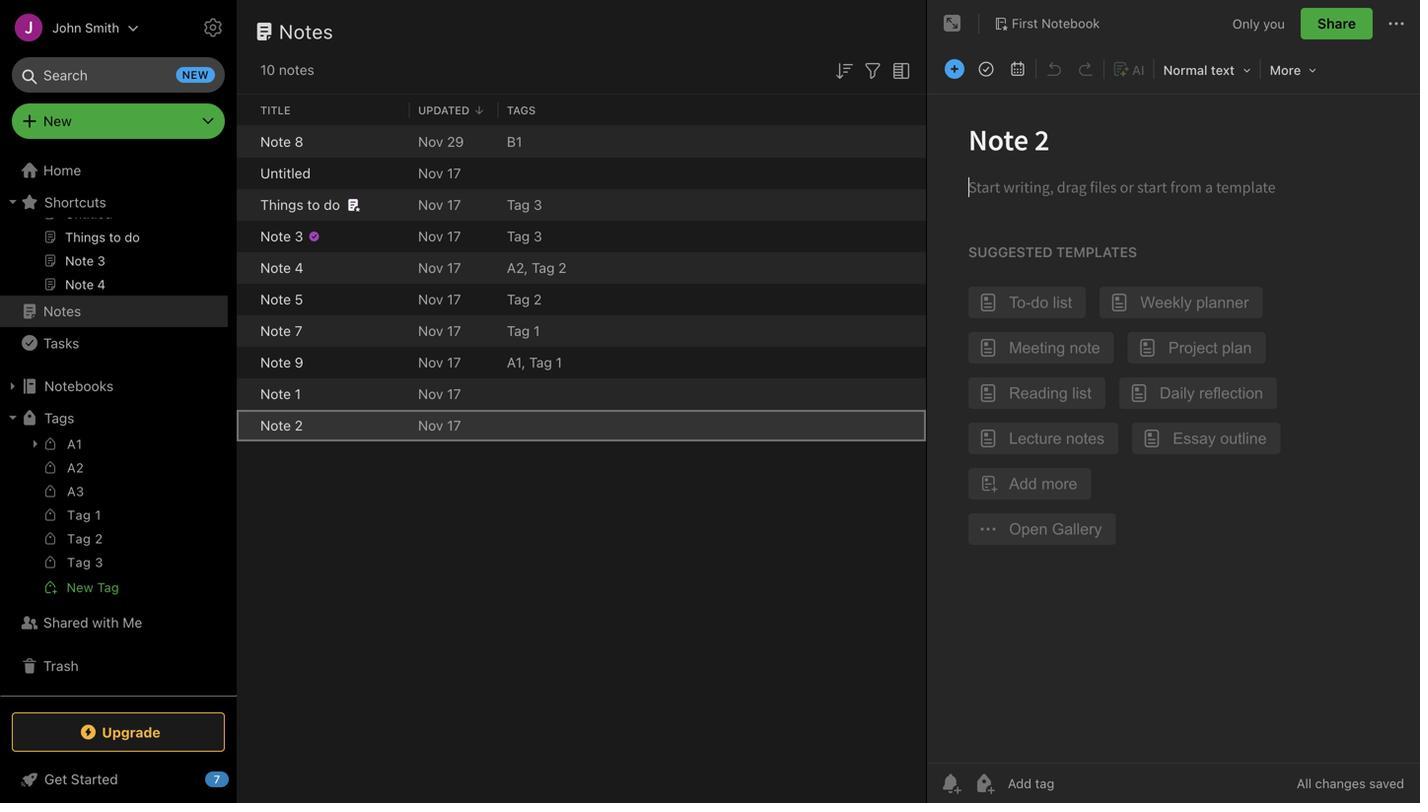 Task type: describe. For each thing, give the bounding box(es) containing it.
17 for note 1
[[447, 386, 461, 402]]

tag 3 link
[[0, 552, 228, 576]]

normal text
[[1164, 63, 1235, 77]]

Heading level field
[[1157, 55, 1258, 84]]

7 inside help and learning task checklist "field"
[[214, 774, 220, 787]]

to
[[307, 197, 320, 213]]

cell for note 5
[[237, 284, 253, 316]]

row group containing note 8
[[237, 126, 926, 442]]

1 vertical spatial notes
[[43, 303, 81, 320]]

View options field
[[885, 57, 913, 83]]

changes
[[1315, 777, 1366, 792]]

notebook
[[1042, 16, 1100, 31]]

nov for note 8
[[418, 134, 443, 150]]

text
[[1211, 63, 1235, 77]]

3 17 from the top
[[447, 228, 461, 245]]

home
[[43, 162, 81, 179]]

shared with me
[[43, 615, 142, 631]]

with
[[92, 615, 119, 631]]

first
[[1012, 16, 1038, 31]]

notes link
[[0, 296, 228, 327]]

nov for note 2
[[418, 418, 443, 434]]

Help and Learning task checklist field
[[0, 764, 237, 796]]

tag 2 inside row group
[[507, 291, 542, 308]]

nov 17 for note 5
[[418, 291, 461, 308]]

note 1
[[260, 386, 301, 402]]

a1 link
[[0, 433, 228, 458]]

4 cell from the top
[[237, 221, 253, 253]]

note for note 5
[[260, 291, 291, 308]]

a3 link
[[0, 481, 228, 505]]

tag 2 link
[[0, 529, 228, 552]]

10
[[260, 62, 275, 78]]

home link
[[0, 155, 237, 186]]

a2, tag 2
[[507, 260, 567, 276]]

2 inside tag 2 link
[[95, 532, 103, 546]]

1 horizontal spatial tags
[[507, 104, 536, 117]]

4 nov from the top
[[418, 228, 443, 245]]

new for new tag
[[67, 580, 94, 595]]

share
[[1318, 15, 1356, 32]]

click to collapse image
[[229, 767, 244, 791]]

group for shortcuts
[[0, 39, 228, 304]]

8
[[295, 134, 303, 150]]

17 for note 4
[[447, 260, 461, 276]]

add filters image
[[861, 59, 885, 83]]

upgrade button
[[12, 713, 225, 753]]

notes
[[279, 62, 314, 78]]

nov for note 9
[[418, 355, 443, 371]]

cell for note 9
[[237, 347, 253, 379]]

upgrade
[[102, 725, 160, 741]]

1 up "a1, tag 1"
[[534, 323, 540, 339]]

nov for note 4
[[418, 260, 443, 276]]

Insert field
[[940, 55, 970, 83]]

expand tags image
[[5, 410, 21, 426]]

a1
[[67, 437, 82, 452]]

nov 17 for untitled
[[418, 165, 461, 181]]

new tag
[[67, 580, 119, 595]]

notebooks
[[44, 378, 114, 395]]

tag 1 inside tag 1 link
[[67, 508, 101, 523]]

a2
[[67, 461, 84, 475]]

share button
[[1301, 8, 1373, 39]]

nov 17 for note 4
[[418, 260, 461, 276]]

title
[[260, 104, 291, 117]]

note for note 9
[[260, 355, 291, 371]]

note 4
[[260, 260, 303, 276]]

nov 17 for note 1
[[418, 386, 461, 402]]

first notebook button
[[987, 10, 1107, 37]]

untitled
[[260, 165, 311, 181]]

note for note 2
[[260, 418, 291, 434]]

cell for note 4
[[237, 253, 253, 284]]

only you
[[1233, 16, 1285, 31]]

17 for note 7
[[447, 323, 461, 339]]

Sort options field
[[832, 57, 856, 83]]

cell for note 8
[[237, 126, 253, 158]]

nov 17 for note 2
[[418, 418, 461, 434]]

17 for untitled
[[447, 165, 461, 181]]

Add tag field
[[1006, 776, 1154, 793]]

shortcuts button
[[0, 186, 228, 218]]

a1,
[[507, 355, 526, 371]]

tasks button
[[0, 327, 228, 359]]

Account field
[[0, 8, 139, 47]]

1 right a1,
[[556, 355, 562, 371]]

1 down 9
[[295, 386, 301, 402]]

do
[[324, 197, 340, 213]]

nov for note 1
[[418, 386, 443, 402]]

smith
[[85, 20, 119, 35]]

all
[[1297, 777, 1312, 792]]

new
[[182, 69, 209, 81]]

expand notebooks image
[[5, 379, 21, 395]]



Task type: locate. For each thing, give the bounding box(es) containing it.
things
[[260, 197, 303, 213]]

more
[[1270, 63, 1301, 77]]

Add filters field
[[861, 57, 885, 83]]

new inside button
[[67, 580, 94, 595]]

all changes saved
[[1297, 777, 1405, 792]]

shared
[[43, 615, 88, 631]]

1 inside tag 1 link
[[95, 508, 101, 523]]

6 17 from the top
[[447, 323, 461, 339]]

note left 5
[[260, 291, 291, 308]]

10 cell from the top
[[237, 410, 253, 442]]

0 vertical spatial notes
[[279, 20, 333, 43]]

0 horizontal spatial tag 1
[[67, 508, 101, 523]]

1
[[534, 323, 540, 339], [556, 355, 562, 371], [295, 386, 301, 402], [95, 508, 101, 523]]

saved
[[1370, 777, 1405, 792]]

note for note 3
[[260, 228, 291, 245]]

More actions field
[[1385, 8, 1409, 39]]

0 vertical spatial group
[[0, 39, 228, 304]]

8 note from the top
[[260, 418, 291, 434]]

new for new
[[43, 113, 72, 129]]

7 cell from the top
[[237, 316, 253, 347]]

2 17 from the top
[[447, 197, 461, 213]]

17 for note 9
[[447, 355, 461, 371]]

1 vertical spatial new
[[67, 580, 94, 595]]

b1
[[507, 134, 522, 150]]

nov for note 7
[[418, 323, 443, 339]]

2 down a2, tag 2 in the left of the page
[[534, 291, 542, 308]]

7 nov from the top
[[418, 323, 443, 339]]

4 17 from the top
[[447, 260, 461, 276]]

17 for note 2
[[447, 418, 461, 434]]

nov for untitled
[[418, 165, 443, 181]]

3 inside tree
[[95, 555, 103, 570]]

3 nov 17 from the top
[[418, 228, 461, 245]]

10 notes
[[260, 62, 314, 78]]

trash
[[43, 658, 79, 675]]

9 nov 17 from the top
[[418, 418, 461, 434]]

tags button
[[0, 402, 228, 434]]

note for note 1
[[260, 386, 291, 402]]

you
[[1264, 16, 1285, 31]]

tag 2 inside tree
[[67, 532, 103, 546]]

tree containing home
[[0, 8, 237, 695]]

notes up notes
[[279, 20, 333, 43]]

29
[[447, 134, 464, 150]]

1 vertical spatial group
[[0, 433, 228, 608]]

1 vertical spatial tag 3
[[507, 228, 542, 245]]

5 nov from the top
[[418, 260, 443, 276]]

17
[[447, 165, 461, 181], [447, 197, 461, 213], [447, 228, 461, 245], [447, 260, 461, 276], [447, 291, 461, 308], [447, 323, 461, 339], [447, 355, 461, 371], [447, 386, 461, 402], [447, 418, 461, 434]]

tasks
[[43, 335, 79, 351]]

note left 9
[[260, 355, 291, 371]]

7 inside row group
[[295, 323, 302, 339]]

7 17 from the top
[[447, 355, 461, 371]]

tags up b1
[[507, 104, 536, 117]]

note for note 4
[[260, 260, 291, 276]]

notes
[[279, 20, 333, 43], [43, 303, 81, 320]]

2 down tag 1 link
[[95, 532, 103, 546]]

group containing a1
[[0, 433, 228, 608]]

3 note from the top
[[260, 260, 291, 276]]

More field
[[1263, 55, 1324, 84]]

cell left note 1
[[237, 379, 253, 410]]

tag 1 link
[[0, 505, 228, 529]]

cell left the 'note 8'
[[237, 126, 253, 158]]

get
[[44, 772, 67, 788]]

1 cell from the top
[[237, 126, 253, 158]]

cell left note 9
[[237, 347, 253, 379]]

calendar event image
[[1004, 55, 1032, 83]]

more actions image
[[1385, 12, 1409, 36]]

nov 17
[[418, 165, 461, 181], [418, 197, 461, 213], [418, 228, 461, 245], [418, 260, 461, 276], [418, 291, 461, 308], [418, 323, 461, 339], [418, 355, 461, 371], [418, 386, 461, 402], [418, 418, 461, 434]]

1 nov 17 from the top
[[418, 165, 461, 181]]

1 down a3 link
[[95, 508, 101, 523]]

2 nov from the top
[[418, 165, 443, 181]]

3 cell from the top
[[237, 189, 253, 221]]

tag 1 up a1,
[[507, 323, 540, 339]]

1 group from the top
[[0, 39, 228, 304]]

nov 17 for note 9
[[418, 355, 461, 371]]

0 vertical spatial tag 3
[[507, 197, 542, 213]]

2 cell from the top
[[237, 158, 253, 189]]

me
[[123, 615, 142, 631]]

8 nov from the top
[[418, 355, 443, 371]]

3
[[534, 197, 542, 213], [295, 228, 303, 245], [534, 228, 542, 245], [95, 555, 103, 570]]

2 down note 1
[[295, 418, 303, 434]]

a2,
[[507, 260, 528, 276]]

new up shared with me
[[67, 580, 94, 595]]

tags inside button
[[44, 410, 74, 426]]

get started
[[44, 772, 118, 788]]

6 note from the top
[[260, 355, 291, 371]]

tag
[[507, 197, 530, 213], [507, 228, 530, 245], [532, 260, 555, 276], [507, 291, 530, 308], [507, 323, 530, 339], [529, 355, 552, 371], [67, 508, 91, 523], [67, 532, 91, 546], [67, 555, 91, 570], [97, 580, 119, 595]]

tags
[[507, 104, 536, 117], [44, 410, 74, 426]]

1 vertical spatial tags
[[44, 410, 74, 426]]

0 vertical spatial new
[[43, 113, 72, 129]]

cell left note 4
[[237, 253, 253, 284]]

1 horizontal spatial notes
[[279, 20, 333, 43]]

shared with me link
[[0, 608, 228, 639]]

cell left note 5
[[237, 284, 253, 316]]

tag 2 down tag 1 link
[[67, 532, 103, 546]]

new up home
[[43, 113, 72, 129]]

note down note 5
[[260, 323, 291, 339]]

Search text field
[[26, 57, 211, 93]]

a1, tag 1
[[507, 355, 562, 371]]

7 nov 17 from the top
[[418, 355, 461, 371]]

tag inside button
[[97, 580, 119, 595]]

first notebook
[[1012, 16, 1100, 31]]

only
[[1233, 16, 1260, 31]]

tag 3 for things to do
[[507, 197, 542, 213]]

7 note from the top
[[260, 386, 291, 402]]

started
[[71, 772, 118, 788]]

2 vertical spatial tag 3
[[67, 555, 103, 570]]

cell left 'untitled'
[[237, 158, 253, 189]]

1 horizontal spatial 7
[[295, 323, 302, 339]]

nov
[[418, 134, 443, 150], [418, 165, 443, 181], [418, 197, 443, 213], [418, 228, 443, 245], [418, 260, 443, 276], [418, 291, 443, 308], [418, 323, 443, 339], [418, 355, 443, 371], [418, 386, 443, 402], [418, 418, 443, 434]]

note down note 1
[[260, 418, 291, 434]]

9 nov from the top
[[418, 386, 443, 402]]

17 for note 5
[[447, 291, 461, 308]]

5 17 from the top
[[447, 291, 461, 308]]

note 8
[[260, 134, 303, 150]]

5 nov 17 from the top
[[418, 291, 461, 308]]

9 17 from the top
[[447, 418, 461, 434]]

6 nov from the top
[[418, 291, 443, 308]]

1 note from the top
[[260, 134, 291, 150]]

new inside "popup button"
[[43, 113, 72, 129]]

settings image
[[201, 16, 225, 39]]

note 5
[[260, 291, 303, 308]]

cell for note 1
[[237, 379, 253, 410]]

cell for untitled
[[237, 158, 253, 189]]

tag 1
[[507, 323, 540, 339], [67, 508, 101, 523]]

nov 29
[[418, 134, 464, 150]]

6 nov 17 from the top
[[418, 323, 461, 339]]

0 vertical spatial tags
[[507, 104, 536, 117]]

tags up a1
[[44, 410, 74, 426]]

0 vertical spatial tag 1
[[507, 323, 540, 339]]

cell for note 7
[[237, 316, 253, 347]]

tree
[[0, 8, 237, 695]]

0 horizontal spatial notes
[[43, 303, 81, 320]]

note down the 'things'
[[260, 228, 291, 245]]

7 left click to collapse icon at the left
[[214, 774, 220, 787]]

note window element
[[927, 0, 1420, 804]]

cell left note 3
[[237, 221, 253, 253]]

2 group from the top
[[0, 433, 228, 608]]

a2 link
[[0, 458, 228, 481]]

updated
[[418, 104, 470, 117]]

9 cell from the top
[[237, 379, 253, 410]]

a3
[[67, 484, 84, 499]]

1 horizontal spatial tag 2
[[507, 291, 542, 308]]

2 nov 17 from the top
[[418, 197, 461, 213]]

0 horizontal spatial tag 2
[[67, 532, 103, 546]]

0 vertical spatial 7
[[295, 323, 302, 339]]

tag 3
[[507, 197, 542, 213], [507, 228, 542, 245], [67, 555, 103, 570]]

5 cell from the top
[[237, 253, 253, 284]]

4 nov 17 from the top
[[418, 260, 461, 276]]

note 9
[[260, 355, 303, 371]]

john smith
[[52, 20, 119, 35]]

expand note image
[[941, 12, 965, 36]]

new button
[[12, 104, 225, 139]]

cell
[[237, 126, 253, 158], [237, 158, 253, 189], [237, 189, 253, 221], [237, 221, 253, 253], [237, 253, 253, 284], [237, 284, 253, 316], [237, 316, 253, 347], [237, 347, 253, 379], [237, 379, 253, 410], [237, 410, 253, 442]]

2 note from the top
[[260, 228, 291, 245]]

8 17 from the top
[[447, 386, 461, 402]]

4
[[295, 260, 303, 276]]

tag 2 down the a2,
[[507, 291, 542, 308]]

tag 1 down a3
[[67, 508, 101, 523]]

7
[[295, 323, 302, 339], [214, 774, 220, 787]]

add tag image
[[973, 772, 996, 796]]

group for tags
[[0, 433, 228, 608]]

new search field
[[26, 57, 215, 93]]

nov 17 for note 7
[[418, 323, 461, 339]]

things to do
[[260, 197, 340, 213]]

10 nov from the top
[[418, 418, 443, 434]]

note 3
[[260, 228, 303, 245]]

9
[[295, 355, 303, 371]]

8 cell from the top
[[237, 347, 253, 379]]

note left the 8
[[260, 134, 291, 150]]

2 right the a2,
[[558, 260, 567, 276]]

cell for note 2
[[237, 410, 253, 442]]

note for note 8
[[260, 134, 291, 150]]

0 horizontal spatial tags
[[44, 410, 74, 426]]

note 7
[[260, 323, 302, 339]]

note
[[260, 134, 291, 150], [260, 228, 291, 245], [260, 260, 291, 276], [260, 291, 291, 308], [260, 323, 291, 339], [260, 355, 291, 371], [260, 386, 291, 402], [260, 418, 291, 434]]

group
[[0, 39, 228, 304], [0, 433, 228, 608]]

note left 4 in the top of the page
[[260, 260, 291, 276]]

Note Editor text field
[[927, 95, 1420, 763]]

notes up tasks
[[43, 303, 81, 320]]

new tag button
[[0, 576, 228, 600]]

cell left note 2
[[237, 410, 253, 442]]

7 down 5
[[295, 323, 302, 339]]

1 horizontal spatial tag 1
[[507, 323, 540, 339]]

2
[[558, 260, 567, 276], [534, 291, 542, 308], [295, 418, 303, 434], [95, 532, 103, 546]]

note up note 2
[[260, 386, 291, 402]]

tag 1 inside row group
[[507, 323, 540, 339]]

6 cell from the top
[[237, 284, 253, 316]]

1 vertical spatial tag 2
[[67, 532, 103, 546]]

3 nov from the top
[[418, 197, 443, 213]]

1 17 from the top
[[447, 165, 461, 181]]

5 note from the top
[[260, 323, 291, 339]]

tag 2
[[507, 291, 542, 308], [67, 532, 103, 546]]

normal
[[1164, 63, 1208, 77]]

john
[[52, 20, 81, 35]]

note for note 7
[[260, 323, 291, 339]]

0 horizontal spatial 7
[[214, 774, 220, 787]]

cell left note 7
[[237, 316, 253, 347]]

task image
[[973, 55, 1000, 83]]

5
[[295, 291, 303, 308]]

8 nov 17 from the top
[[418, 386, 461, 402]]

notebooks link
[[0, 371, 228, 402]]

1 nov from the top
[[418, 134, 443, 150]]

0 vertical spatial tag 2
[[507, 291, 542, 308]]

4 note from the top
[[260, 291, 291, 308]]

nov for note 5
[[418, 291, 443, 308]]

new
[[43, 113, 72, 129], [67, 580, 94, 595]]

note 2
[[260, 418, 303, 434]]

cell left the 'things'
[[237, 189, 253, 221]]

trash link
[[0, 651, 228, 683]]

tag 3 for note 3
[[507, 228, 542, 245]]

shortcuts
[[44, 194, 106, 210]]

1 vertical spatial tag 1
[[67, 508, 101, 523]]

1 vertical spatial 7
[[214, 774, 220, 787]]

row group
[[237, 126, 926, 442]]

add a reminder image
[[939, 772, 963, 796]]



Task type: vqa. For each thing, say whether or not it's contained in the screenshot.


